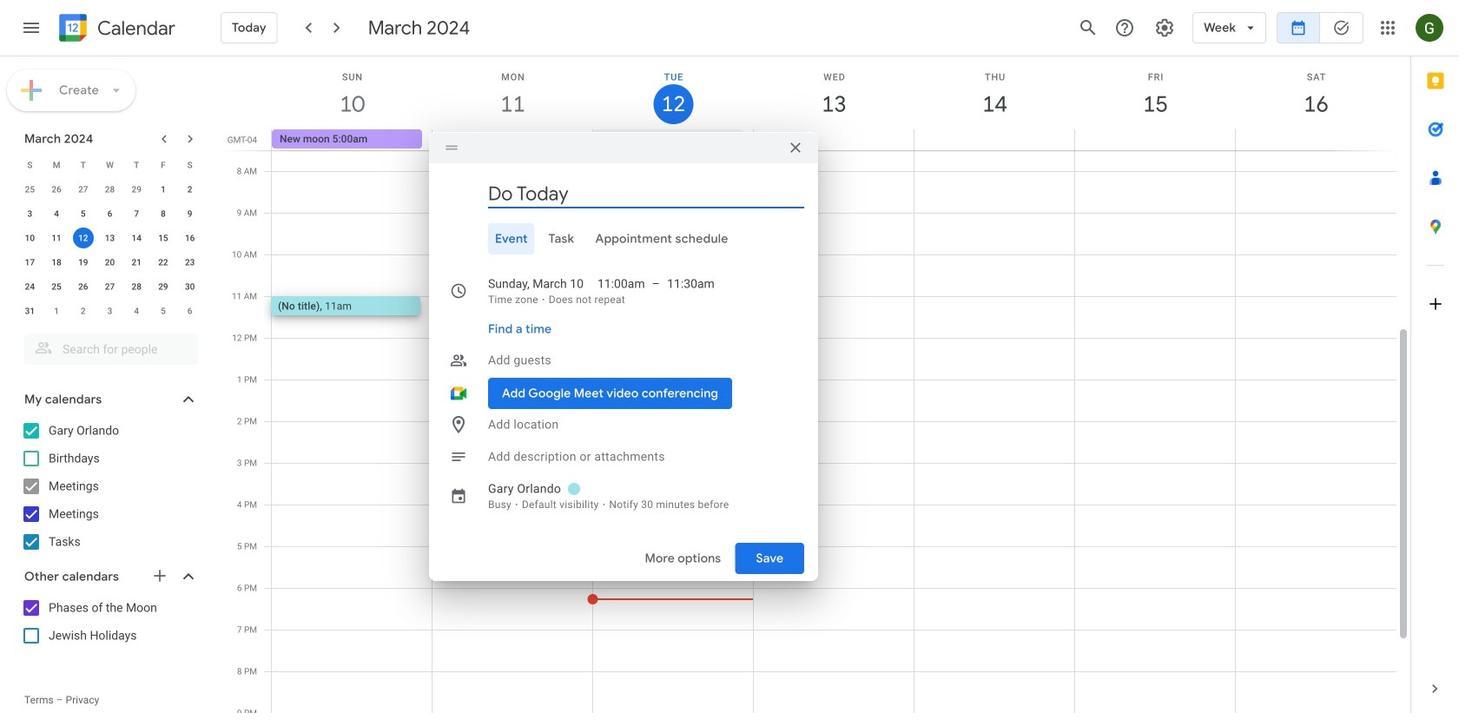 Task type: vqa. For each thing, say whether or not it's contained in the screenshot.
"7" 'element'
yes



Task type: locate. For each thing, give the bounding box(es) containing it.
9 element
[[180, 203, 200, 224]]

april 3 element
[[99, 301, 120, 321]]

10 element
[[19, 228, 40, 248]]

tab list
[[1412, 56, 1460, 665], [443, 223, 805, 255]]

main drawer image
[[21, 17, 42, 38]]

21 element
[[126, 252, 147, 273]]

18 element
[[46, 252, 67, 273]]

calendar element
[[56, 10, 175, 49]]

12, today element
[[73, 228, 94, 248]]

31 element
[[19, 301, 40, 321]]

row
[[264, 129, 1411, 150], [17, 153, 203, 177], [17, 177, 203, 202], [17, 202, 203, 226], [17, 226, 203, 250], [17, 250, 203, 275], [17, 275, 203, 299], [17, 299, 203, 323]]

None search field
[[0, 327, 215, 365]]

april 4 element
[[126, 301, 147, 321]]

heading inside calendar 'element'
[[94, 18, 175, 39]]

14 element
[[126, 228, 147, 248]]

20 element
[[99, 252, 120, 273]]

february 27 element
[[73, 179, 94, 200]]

to element
[[652, 275, 660, 293]]

1 horizontal spatial tab list
[[1412, 56, 1460, 665]]

march 2024 grid
[[17, 153, 203, 323]]

22 element
[[153, 252, 174, 273]]

february 25 element
[[19, 179, 40, 200]]

heading
[[94, 18, 175, 39]]

row group
[[17, 177, 203, 323]]

28 element
[[126, 276, 147, 297]]

february 29 element
[[126, 179, 147, 200]]

15 element
[[153, 228, 174, 248]]

8 element
[[153, 203, 174, 224]]

11 element
[[46, 228, 67, 248]]

4 element
[[46, 203, 67, 224]]

Search for people text field
[[35, 334, 188, 365]]

19 element
[[73, 252, 94, 273]]

grid
[[222, 56, 1411, 713]]

april 2 element
[[73, 301, 94, 321]]

cell
[[433, 129, 593, 150], [754, 129, 914, 150], [914, 129, 1075, 150], [1075, 129, 1236, 150], [1236, 129, 1396, 150], [70, 226, 97, 250]]

other calendars list
[[3, 594, 215, 650]]



Task type: describe. For each thing, give the bounding box(es) containing it.
25 element
[[46, 276, 67, 297]]

my calendars list
[[3, 417, 215, 556]]

april 5 element
[[153, 301, 174, 321]]

5 element
[[73, 203, 94, 224]]

26 element
[[73, 276, 94, 297]]

13 element
[[99, 228, 120, 248]]

april 1 element
[[46, 301, 67, 321]]

Add title text field
[[488, 181, 805, 207]]

24 element
[[19, 276, 40, 297]]

cell inside "march 2024" grid
[[70, 226, 97, 250]]

6 element
[[99, 203, 120, 224]]

0 horizontal spatial tab list
[[443, 223, 805, 255]]

30 element
[[180, 276, 200, 297]]

1 element
[[153, 179, 174, 200]]

29 element
[[153, 276, 174, 297]]

february 26 element
[[46, 179, 67, 200]]

2 element
[[180, 179, 200, 200]]

7 element
[[126, 203, 147, 224]]

settings menu image
[[1155, 17, 1176, 38]]

3 element
[[19, 203, 40, 224]]

april 6 element
[[180, 301, 200, 321]]

16 element
[[180, 228, 200, 248]]

add other calendars image
[[151, 567, 169, 585]]

17 element
[[19, 252, 40, 273]]

23 element
[[180, 252, 200, 273]]

february 28 element
[[99, 179, 120, 200]]

27 element
[[99, 276, 120, 297]]



